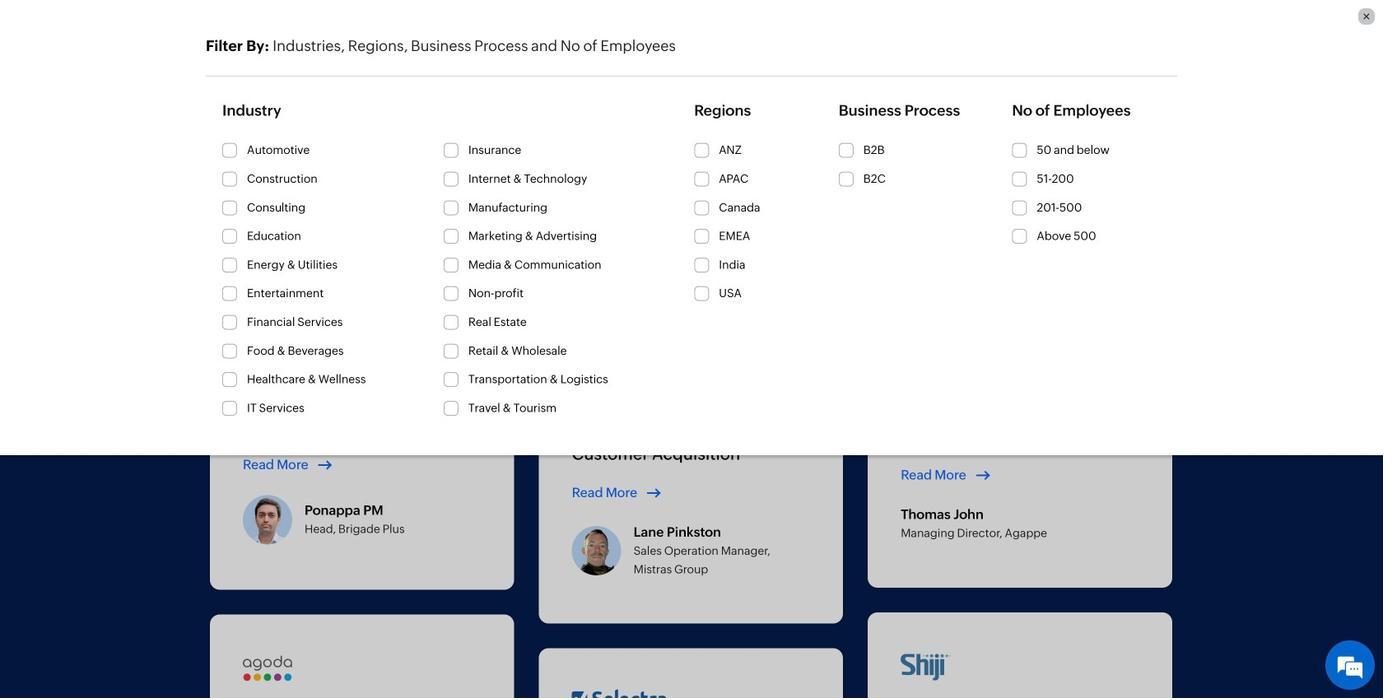 Task type: describe. For each thing, give the bounding box(es) containing it.
greg robinson image
[[1351, 8, 1379, 37]]



Task type: vqa. For each thing, say whether or not it's contained in the screenshot.
middle the of
no



